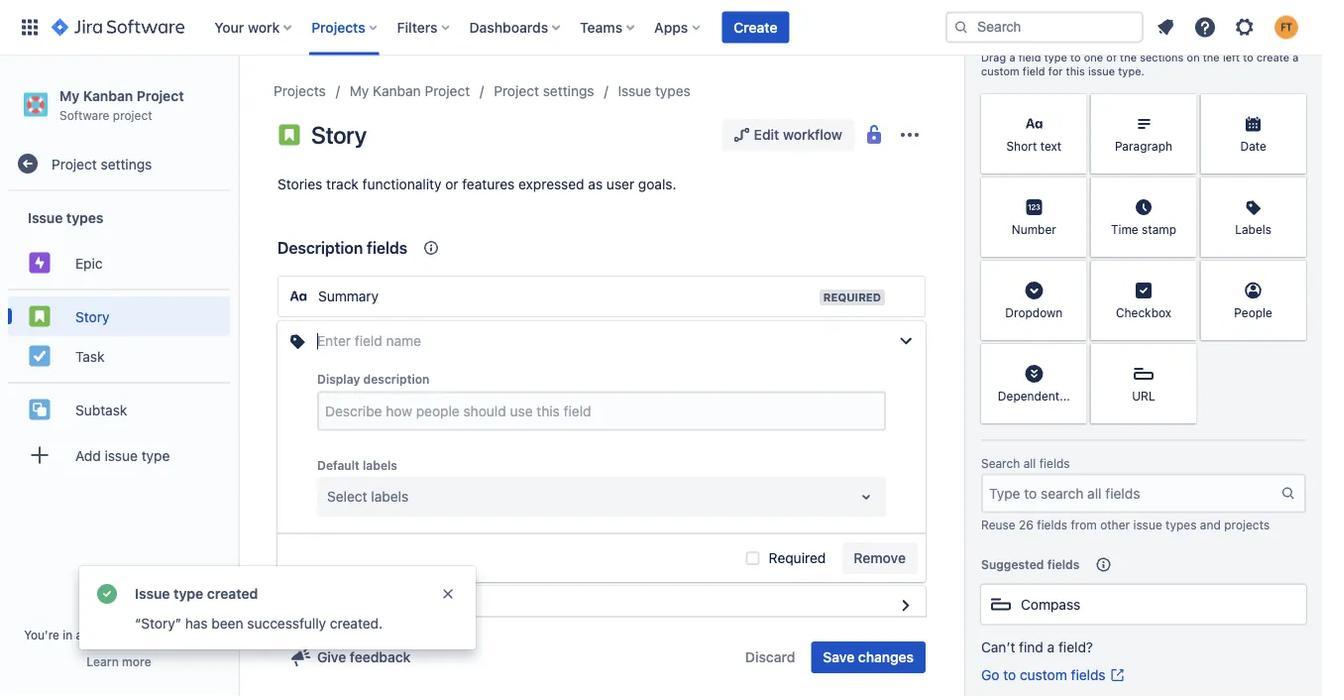 Task type: vqa. For each thing, say whether or not it's contained in the screenshot.


Task type: describe. For each thing, give the bounding box(es) containing it.
your work button
[[208, 11, 300, 43]]

custom inside 'link'
[[1020, 667, 1068, 683]]

short
[[1007, 139, 1037, 153]]

edit workflow
[[754, 126, 843, 143]]

0 vertical spatial required
[[824, 291, 881, 304]]

reuse
[[982, 519, 1016, 532]]

add
[[75, 447, 101, 463]]

open field configuration image
[[894, 594, 918, 618]]

projects
[[1225, 519, 1270, 532]]

more information image for time stamp
[[1171, 180, 1195, 204]]

projects button
[[306, 11, 385, 43]]

changes
[[859, 649, 914, 665]]

open image
[[855, 485, 879, 509]]

story inside story "link"
[[75, 308, 109, 325]]

drag
[[982, 52, 1007, 64]]

...
[[1060, 389, 1071, 403]]

give feedback button
[[278, 642, 423, 673]]

and
[[1201, 519, 1221, 532]]

create
[[1257, 52, 1290, 64]]

my for my kanban project
[[350, 83, 369, 99]]

my kanban project
[[350, 83, 470, 99]]

add issue type button
[[8, 435, 230, 475]]

2 horizontal spatial issue
[[1134, 519, 1163, 532]]

track
[[326, 176, 359, 192]]

remove button
[[842, 542, 918, 574]]

for
[[1049, 65, 1063, 78]]

subtask link
[[8, 390, 230, 430]]

more information about the context fields image
[[420, 236, 443, 260]]

filters
[[397, 19, 438, 35]]

more information image for people
[[1281, 263, 1305, 287]]

feedback
[[350, 649, 411, 665]]

time stamp
[[1111, 223, 1177, 236]]

url
[[1133, 389, 1156, 403]]

this link will be opened in a new tab image
[[1110, 667, 1126, 683]]

custom inside drag a field type to one of the sections on the left to create a custom field for this issue type.
[[982, 65, 1020, 78]]

0 vertical spatial field
[[1019, 52, 1042, 64]]

team-
[[86, 628, 119, 642]]

save
[[823, 649, 855, 665]]

group containing story
[[8, 289, 230, 382]]

add issue type
[[75, 447, 170, 463]]

your
[[214, 19, 244, 35]]

in
[[63, 628, 73, 642]]

can't
[[982, 639, 1016, 655]]

group containing issue types
[[8, 192, 230, 487]]

stamp
[[1142, 223, 1177, 236]]

dependent ...
[[998, 389, 1071, 403]]

epic link
[[8, 243, 230, 283]]

0 vertical spatial story
[[311, 121, 367, 149]]

your work
[[214, 19, 280, 35]]

sidebar navigation image
[[216, 79, 260, 119]]

give feedback
[[317, 649, 411, 665]]

search all fields
[[982, 457, 1070, 471]]

more information image for date
[[1281, 97, 1305, 120]]

types for issue types link
[[655, 83, 691, 99]]

reuse 26 fields from other issue types and projects
[[982, 519, 1270, 532]]

this
[[1066, 65, 1086, 78]]

created
[[207, 586, 258, 602]]

labels for select labels
[[371, 488, 409, 505]]

Enter field name field
[[317, 329, 886, 353]]

my for my kanban project software project
[[59, 87, 80, 104]]

one
[[1084, 52, 1104, 64]]

functionality
[[363, 176, 442, 192]]

successfully
[[247, 615, 326, 632]]

teams
[[580, 19, 623, 35]]

description
[[363, 372, 430, 386]]

apps button
[[649, 11, 708, 43]]

Search field
[[946, 11, 1144, 43]]

projects for projects link
[[274, 83, 326, 99]]

a right the drag
[[1010, 52, 1016, 64]]

been
[[212, 615, 243, 632]]

kanban for my kanban project
[[373, 83, 421, 99]]

work
[[248, 19, 280, 35]]

summary
[[318, 288, 379, 304]]

notifications image
[[1154, 15, 1178, 39]]

1 horizontal spatial to
[[1071, 52, 1081, 64]]

more
[[122, 654, 151, 668]]

dropdown
[[1006, 306, 1063, 320]]

1 vertical spatial required
[[769, 550, 826, 566]]

checkbox
[[1116, 306, 1172, 320]]

a right find
[[1048, 639, 1055, 655]]

go to custom fields
[[982, 667, 1106, 683]]

compass
[[1021, 596, 1081, 613]]

all
[[1024, 457, 1037, 471]]

my kanban project software project
[[59, 87, 184, 122]]

time
[[1111, 223, 1139, 236]]

can't find a field?
[[982, 639, 1094, 655]]

more information about the suggested fields image
[[1092, 553, 1116, 577]]

1 vertical spatial project settings
[[52, 155, 152, 172]]

default
[[317, 458, 360, 472]]

display
[[317, 372, 360, 386]]

software
[[59, 108, 109, 122]]

more information image for checkbox
[[1171, 263, 1195, 287]]

dashboards
[[470, 19, 548, 35]]

my kanban project link
[[350, 79, 470, 103]]

type inside drag a field type to one of the sections on the left to create a custom field for this issue type.
[[1045, 52, 1068, 64]]

2 vertical spatial types
[[1166, 519, 1197, 532]]

project inside the my kanban project link
[[425, 83, 470, 99]]

primary element
[[12, 0, 946, 55]]

more information image for number
[[1062, 180, 1085, 204]]

user
[[607, 176, 635, 192]]

give
[[317, 649, 346, 665]]

suggested fields
[[982, 558, 1080, 572]]

issue inside button
[[105, 447, 138, 463]]

types for group containing issue types
[[66, 209, 103, 226]]

1 vertical spatial project settings link
[[8, 144, 230, 184]]

or
[[445, 176, 459, 192]]

more information image for dropdown
[[1062, 263, 1085, 287]]

"story"
[[135, 615, 181, 632]]



Task type: locate. For each thing, give the bounding box(es) containing it.
description for description fields
[[278, 238, 363, 257]]

0 vertical spatial types
[[655, 83, 691, 99]]

fields inside 'link'
[[1071, 667, 1106, 683]]

save changes
[[823, 649, 914, 665]]

my inside my kanban project software project
[[59, 87, 80, 104]]

a right create
[[1293, 52, 1299, 64]]

1 vertical spatial custom
[[1020, 667, 1068, 683]]

short text
[[1007, 139, 1062, 153]]

issue down one
[[1089, 65, 1116, 78]]

0 vertical spatial type
[[1045, 52, 1068, 64]]

0 vertical spatial project
[[113, 108, 152, 122]]

help image
[[1194, 15, 1218, 39]]

teams button
[[574, 11, 643, 43]]

has
[[185, 615, 208, 632]]

project left sidebar navigation icon
[[137, 87, 184, 104]]

0 vertical spatial project settings
[[494, 83, 594, 99]]

description
[[278, 238, 363, 257], [317, 597, 391, 614]]

project settings down dashboards popup button
[[494, 83, 594, 99]]

display description
[[317, 372, 430, 386]]

my
[[350, 83, 369, 99], [59, 87, 80, 104]]

custom down the drag
[[982, 65, 1020, 78]]

issue type icon image
[[278, 123, 301, 147]]

types inside group
[[66, 209, 103, 226]]

1 horizontal spatial issue
[[135, 586, 170, 602]]

0 horizontal spatial kanban
[[83, 87, 133, 104]]

workflow
[[783, 126, 843, 143]]

issue up "story"
[[135, 586, 170, 602]]

you're
[[24, 628, 59, 642]]

0 horizontal spatial issue
[[28, 209, 63, 226]]

types
[[655, 83, 691, 99], [66, 209, 103, 226], [1166, 519, 1197, 532]]

0 horizontal spatial to
[[1004, 667, 1016, 683]]

0 horizontal spatial story
[[75, 308, 109, 325]]

a right in
[[76, 628, 83, 642]]

Display description field
[[319, 393, 884, 429]]

1 vertical spatial project
[[175, 628, 214, 642]]

to right left
[[1244, 52, 1254, 64]]

1 vertical spatial issue types
[[28, 209, 103, 226]]

2 horizontal spatial type
[[1045, 52, 1068, 64]]

more options image
[[898, 123, 922, 147]]

suggested
[[982, 558, 1045, 572]]

0 horizontal spatial the
[[1121, 52, 1137, 64]]

create
[[734, 19, 778, 35]]

kanban inside my kanban project software project
[[83, 87, 133, 104]]

labels up select labels
[[363, 458, 398, 472]]

labels for default labels
[[363, 458, 398, 472]]

drag a field type to one of the sections on the left to create a custom field for this issue type.
[[982, 52, 1299, 78]]

to inside 'link'
[[1004, 667, 1016, 683]]

fields right all
[[1040, 457, 1070, 471]]

project settings link down dashboards popup button
[[494, 79, 594, 103]]

more information image for short text
[[1062, 97, 1085, 120]]

2 vertical spatial type
[[174, 586, 204, 602]]

add issue type image
[[28, 443, 52, 467]]

1 horizontal spatial project
[[175, 628, 214, 642]]

edit
[[754, 126, 780, 143]]

projects inside popup button
[[312, 19, 366, 35]]

issue types up 'epic'
[[28, 209, 103, 226]]

issue type created
[[135, 586, 258, 602]]

2 horizontal spatial types
[[1166, 519, 1197, 532]]

26
[[1019, 519, 1034, 532]]

fields
[[367, 238, 408, 257], [1040, 457, 1070, 471], [1037, 519, 1068, 532], [1048, 558, 1080, 572], [1071, 667, 1106, 683]]

issue up epic link
[[28, 209, 63, 226]]

projects right work in the top of the page
[[312, 19, 366, 35]]

dismiss image
[[440, 586, 456, 602]]

goals.
[[638, 176, 677, 192]]

0 vertical spatial custom
[[982, 65, 1020, 78]]

kanban
[[373, 83, 421, 99], [83, 87, 133, 104]]

description for description
[[317, 597, 391, 614]]

0 vertical spatial issue types
[[618, 83, 691, 99]]

filters button
[[391, 11, 458, 43]]

types up 'epic'
[[66, 209, 103, 226]]

description up created.
[[317, 597, 391, 614]]

issue right add
[[105, 447, 138, 463]]

0 horizontal spatial types
[[66, 209, 103, 226]]

the right on
[[1203, 52, 1220, 64]]

fields left this link will be opened in a new tab 'image'
[[1071, 667, 1106, 683]]

my up 'software'
[[59, 87, 80, 104]]

to
[[1071, 52, 1081, 64], [1244, 52, 1254, 64], [1004, 667, 1016, 683]]

1 horizontal spatial settings
[[543, 83, 594, 99]]

Default labels text field
[[327, 487, 331, 507]]

field?
[[1059, 639, 1094, 655]]

issue down teams popup button
[[618, 83, 652, 99]]

people
[[1235, 306, 1273, 320]]

1 vertical spatial story
[[75, 308, 109, 325]]

2 group from the top
[[8, 289, 230, 382]]

issue
[[1089, 65, 1116, 78], [105, 447, 138, 463], [1134, 519, 1163, 532]]

issue right other
[[1134, 519, 1163, 532]]

stories
[[278, 176, 322, 192]]

settings
[[543, 83, 594, 99], [101, 155, 152, 172]]

0 vertical spatial issue
[[618, 83, 652, 99]]

0 horizontal spatial project
[[113, 108, 152, 122]]

1 horizontal spatial project settings link
[[494, 79, 594, 103]]

1 group from the top
[[8, 192, 230, 487]]

issue inside drag a field type to one of the sections on the left to create a custom field for this issue type.
[[1089, 65, 1116, 78]]

close field configuration image
[[894, 329, 918, 353]]

search image
[[954, 19, 970, 35]]

on
[[1187, 52, 1200, 64]]

search
[[982, 457, 1021, 471]]

task
[[75, 348, 105, 364]]

0 horizontal spatial settings
[[101, 155, 152, 172]]

0 horizontal spatial issue types
[[28, 209, 103, 226]]

types left the and
[[1166, 519, 1197, 532]]

banner
[[0, 0, 1323, 56]]

project down filters dropdown button
[[425, 83, 470, 99]]

discard
[[746, 649, 796, 665]]

project down 'software'
[[52, 155, 97, 172]]

1 vertical spatial description
[[317, 597, 391, 614]]

settings down teams
[[543, 83, 594, 99]]

left
[[1223, 52, 1241, 64]]

type up has
[[174, 586, 204, 602]]

dependent
[[998, 389, 1060, 403]]

field
[[1019, 52, 1042, 64], [1023, 65, 1046, 78]]

learn more button
[[87, 653, 151, 669]]

the
[[1121, 52, 1137, 64], [1203, 52, 1220, 64]]

fields left more information about the context fields image
[[367, 238, 408, 257]]

jira software image
[[52, 15, 185, 39], [52, 15, 185, 39]]

project
[[113, 108, 152, 122], [175, 628, 214, 642]]

1 vertical spatial settings
[[101, 155, 152, 172]]

1 horizontal spatial project settings
[[494, 83, 594, 99]]

story up "track"
[[311, 121, 367, 149]]

2 horizontal spatial issue
[[618, 83, 652, 99]]

labels
[[1236, 223, 1272, 236]]

1 the from the left
[[1121, 52, 1137, 64]]

sections
[[1140, 52, 1184, 64]]

type down subtask link
[[142, 447, 170, 463]]

number
[[1012, 223, 1057, 236]]

managed
[[119, 628, 171, 642]]

expressed
[[519, 176, 585, 192]]

project down dashboards popup button
[[494, 83, 539, 99]]

0 vertical spatial issue
[[1089, 65, 1116, 78]]

project inside my kanban project software project
[[137, 87, 184, 104]]

kanban down filters
[[373, 83, 421, 99]]

type.
[[1119, 65, 1145, 78]]

more information image for paragraph
[[1171, 97, 1195, 120]]

issue types down 'apps'
[[618, 83, 691, 99]]

as
[[588, 176, 603, 192]]

a
[[1010, 52, 1016, 64], [1293, 52, 1299, 64], [76, 628, 83, 642], [1048, 639, 1055, 655]]

1 horizontal spatial issue
[[1089, 65, 1116, 78]]

projects link
[[274, 79, 326, 103]]

the up type.
[[1121, 52, 1137, 64]]

1 horizontal spatial type
[[174, 586, 204, 602]]

remove
[[854, 550, 906, 566]]

stories track functionality or features expressed as user goals.
[[278, 176, 677, 192]]

learn more
[[87, 654, 151, 668]]

0 vertical spatial description
[[278, 238, 363, 257]]

0 vertical spatial settings
[[543, 83, 594, 99]]

labels
[[363, 458, 398, 472], [371, 488, 409, 505]]

types down apps popup button
[[655, 83, 691, 99]]

from
[[1071, 519, 1097, 532]]

find
[[1019, 639, 1044, 655]]

task link
[[8, 336, 230, 376]]

description button
[[278, 586, 926, 626]]

Type to search all fields text field
[[984, 476, 1281, 512]]

1 vertical spatial field
[[1023, 65, 1046, 78]]

type up 'for'
[[1045, 52, 1068, 64]]

0 horizontal spatial issue
[[105, 447, 138, 463]]

more information image
[[1062, 97, 1085, 120], [1171, 97, 1195, 120], [1171, 180, 1195, 204], [1281, 180, 1305, 204], [1062, 347, 1085, 370]]

to up this in the right top of the page
[[1071, 52, 1081, 64]]

issue types link
[[618, 79, 691, 103]]

learn
[[87, 654, 119, 668]]

1 horizontal spatial my
[[350, 83, 369, 99]]

appswitcher icon image
[[18, 15, 42, 39]]

field left 'for'
[[1023, 65, 1046, 78]]

1 horizontal spatial story
[[311, 121, 367, 149]]

group
[[8, 192, 230, 487], [8, 289, 230, 382]]

custom down can't find a field?
[[1020, 667, 1068, 683]]

2 vertical spatial issue
[[135, 586, 170, 602]]

project settings link
[[494, 79, 594, 103], [8, 144, 230, 184]]

type inside button
[[142, 447, 170, 463]]

project inside my kanban project software project
[[113, 108, 152, 122]]

subtask
[[75, 401, 127, 418]]

0 horizontal spatial my
[[59, 87, 80, 104]]

edit workflow button
[[722, 119, 855, 151]]

fields left more information about the suggested fields icon
[[1048, 558, 1080, 572]]

project right 'software'
[[113, 108, 152, 122]]

1 vertical spatial labels
[[371, 488, 409, 505]]

project settings link down my kanban project software project
[[8, 144, 230, 184]]

projects for projects popup button
[[312, 19, 366, 35]]

2 vertical spatial issue
[[1134, 519, 1163, 532]]

kanban up 'software'
[[83, 87, 133, 104]]

required
[[824, 291, 881, 304], [769, 550, 826, 566]]

1 vertical spatial issue
[[28, 209, 63, 226]]

1 horizontal spatial the
[[1203, 52, 1220, 64]]

labels right select
[[371, 488, 409, 505]]

2 horizontal spatial to
[[1244, 52, 1254, 64]]

description up summary on the left top of page
[[278, 238, 363, 257]]

fields right 26
[[1037, 519, 1068, 532]]

1 horizontal spatial kanban
[[373, 83, 421, 99]]

kanban for my kanban project software project
[[83, 87, 133, 104]]

description inside button
[[317, 597, 391, 614]]

project settings down 'software'
[[52, 155, 152, 172]]

settings image
[[1233, 15, 1257, 39]]

1 horizontal spatial types
[[655, 83, 691, 99]]

my inside the my kanban project link
[[350, 83, 369, 99]]

type
[[1045, 52, 1068, 64], [142, 447, 170, 463], [174, 586, 204, 602]]

success image
[[95, 582, 119, 606]]

1 vertical spatial projects
[[274, 83, 326, 99]]

field down search field
[[1019, 52, 1042, 64]]

0 horizontal spatial project settings link
[[8, 144, 230, 184]]

2 the from the left
[[1203, 52, 1220, 64]]

more information image
[[1281, 97, 1305, 120], [1062, 180, 1085, 204], [1062, 263, 1085, 287], [1171, 263, 1195, 287], [1281, 263, 1305, 287]]

0 vertical spatial project settings link
[[494, 79, 594, 103]]

to right go
[[1004, 667, 1016, 683]]

create button
[[722, 11, 790, 43]]

1 vertical spatial issue
[[105, 447, 138, 463]]

my right projects link
[[350, 83, 369, 99]]

custom
[[982, 65, 1020, 78], [1020, 667, 1068, 683]]

paragraph
[[1115, 139, 1173, 153]]

date
[[1241, 139, 1267, 153]]

0 horizontal spatial project settings
[[52, 155, 152, 172]]

project down issue type created
[[175, 628, 214, 642]]

0 vertical spatial projects
[[312, 19, 366, 35]]

select labels
[[327, 488, 409, 505]]

go
[[982, 667, 1000, 683]]

description fields
[[278, 238, 408, 257]]

1 vertical spatial types
[[66, 209, 103, 226]]

"story" has been successfully created.
[[135, 615, 383, 632]]

your profile and settings image
[[1275, 15, 1299, 39]]

0 horizontal spatial type
[[142, 447, 170, 463]]

0 vertical spatial labels
[[363, 458, 398, 472]]

more information image for labels
[[1281, 180, 1305, 204]]

of
[[1107, 52, 1117, 64]]

text
[[1041, 139, 1062, 153]]

story up task
[[75, 308, 109, 325]]

1 horizontal spatial issue types
[[618, 83, 691, 99]]

1 vertical spatial type
[[142, 447, 170, 463]]

projects up issue type icon
[[274, 83, 326, 99]]

epic
[[75, 255, 103, 271]]

settings down my kanban project software project
[[101, 155, 152, 172]]

dashboards button
[[464, 11, 568, 43]]

banner containing your work
[[0, 0, 1323, 56]]



